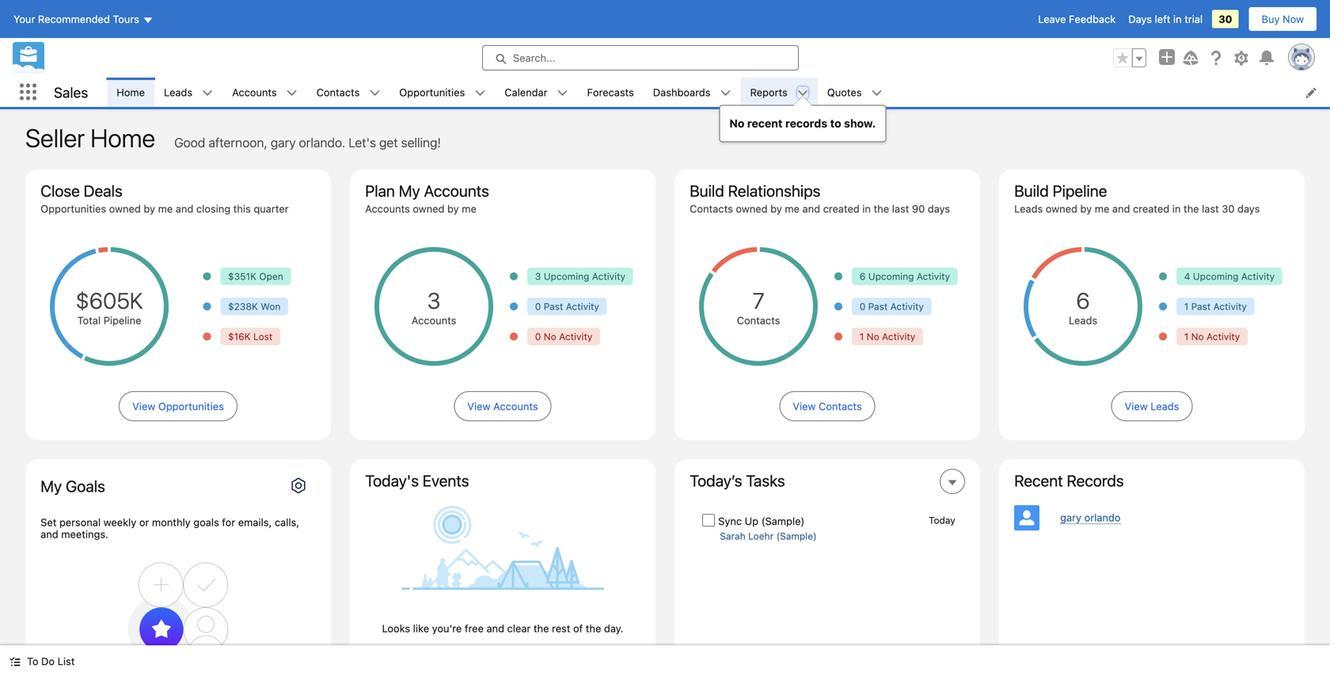 Task type: locate. For each thing, give the bounding box(es) containing it.
4 owned from the left
[[1046, 203, 1078, 215]]

to
[[831, 117, 842, 130]]

0 horizontal spatial goals
[[66, 477, 105, 496]]

1 horizontal spatial 0 past activity
[[860, 301, 924, 312]]

1 horizontal spatial opportunities
[[158, 400, 224, 412]]

upcoming for 7
[[869, 271, 915, 282]]

$238k
[[228, 301, 258, 312]]

1 upcoming from the left
[[544, 271, 590, 282]]

3 accounts
[[412, 288, 457, 326]]

2 horizontal spatial opportunities
[[400, 86, 465, 98]]

4 me from the left
[[1095, 203, 1110, 215]]

1 down 1 past activity
[[1185, 331, 1189, 342]]

1 horizontal spatial days
[[1238, 203, 1261, 215]]

3 past from the left
[[1192, 301, 1211, 312]]

by left closing
[[144, 203, 155, 215]]

0 vertical spatial 30
[[1219, 13, 1233, 25]]

leads inside list item
[[164, 86, 193, 98]]

1 created from the left
[[824, 203, 860, 215]]

1 horizontal spatial gary
[[1061, 512, 1082, 524]]

by down relationships
[[771, 203, 783, 215]]

opportunities owned by me and closing this quarter
[[41, 203, 289, 215]]

4 by from the left
[[1081, 203, 1093, 215]]

text default image inside "calendar" list item
[[557, 88, 568, 99]]

leads list item
[[154, 78, 223, 107]]

3
[[535, 271, 541, 282], [428, 288, 441, 314]]

records
[[786, 117, 828, 130]]

0 past activity up 0 no activity
[[535, 301, 600, 312]]

no down 1 past activity
[[1192, 331, 1205, 342]]

last for 7
[[893, 203, 910, 215]]

quotes list item
[[818, 78, 892, 107]]

now
[[1283, 13, 1305, 25]]

0 vertical spatial 3
[[535, 271, 541, 282]]

Calls text field
[[41, 526, 172, 555]]

days
[[1129, 13, 1153, 25]]

0 vertical spatial 6
[[860, 271, 866, 282]]

pipeline up leads owned by me and created in the last 30 days
[[1053, 181, 1108, 200]]

view opportunities link
[[119, 391, 238, 421]]

2 owned from the left
[[413, 203, 445, 215]]

upcoming for 3
[[544, 271, 590, 282]]

3 for 3 upcoming activity
[[535, 271, 541, 282]]

good afternoon, gary orlando. let's get selling!
[[174, 135, 441, 150]]

by down plan my accounts
[[448, 203, 459, 215]]

text default image right quotes at the top right
[[872, 88, 883, 99]]

owned down deals
[[109, 203, 141, 215]]

0 horizontal spatial 6
[[860, 271, 866, 282]]

3 for 3 accounts
[[428, 288, 441, 314]]

$16k lost
[[228, 331, 273, 342]]

0 vertical spatial opportunities
[[400, 86, 465, 98]]

text default image inside dashboards list item
[[720, 88, 732, 99]]

text default image left reports link
[[720, 88, 732, 99]]

4 view from the left
[[1125, 400, 1148, 412]]

text default image for accounts
[[287, 88, 298, 99]]

2 0 past activity from the left
[[860, 301, 924, 312]]

1 horizontal spatial pipeline
[[1053, 181, 1108, 200]]

the up 4
[[1184, 203, 1200, 215]]

gary left 'orlando'
[[1061, 512, 1082, 524]]

reports link
[[741, 78, 798, 107]]

0 horizontal spatial pipeline
[[104, 315, 141, 326]]

like
[[413, 623, 429, 635]]

upcoming up 0 no activity
[[544, 271, 590, 282]]

text default image inside opportunities list item
[[475, 88, 486, 99]]

0 horizontal spatial text default image
[[720, 88, 732, 99]]

1 vertical spatial 6
[[1077, 288, 1091, 314]]

3 by from the left
[[771, 203, 783, 215]]

me left closing
[[158, 203, 173, 215]]

3 owned from the left
[[736, 203, 768, 215]]

$605k total pipeline
[[76, 288, 143, 326]]

text default image inside to do list button
[[10, 656, 21, 667]]

owned for 3
[[413, 203, 445, 215]]

1 horizontal spatial goals
[[249, 471, 289, 490]]

1 horizontal spatial 3
[[535, 271, 541, 282]]

owned for $605k
[[109, 203, 141, 215]]

in
[[1174, 13, 1182, 25], [863, 203, 871, 215], [1173, 203, 1181, 215]]

set
[[293, 471, 316, 490], [41, 517, 57, 528]]

2 build from the left
[[1015, 181, 1050, 200]]

set left personal
[[41, 517, 57, 528]]

90
[[913, 203, 925, 215]]

me down relationships
[[785, 203, 800, 215]]

sarah
[[720, 531, 746, 542]]

text default image
[[202, 88, 213, 99], [287, 88, 298, 99], [369, 88, 381, 99], [475, 88, 486, 99], [557, 88, 568, 99], [798, 88, 809, 99], [10, 656, 21, 667]]

day.
[[604, 623, 624, 635]]

0 horizontal spatial opportunities
[[41, 203, 106, 215]]

1 for 6
[[1185, 331, 1189, 342]]

3 upcoming activity
[[535, 271, 626, 282]]

0 horizontal spatial gary
[[271, 135, 296, 150]]

leads
[[164, 86, 193, 98], [1015, 203, 1044, 215], [1070, 315, 1098, 326], [1151, 400, 1180, 412]]

opportunities list item
[[390, 78, 495, 107]]

(sample) right loehr
[[777, 531, 817, 542]]

seller home
[[25, 123, 155, 153]]

goals up personal
[[66, 477, 105, 496]]

1 by from the left
[[144, 203, 155, 215]]

6 leads
[[1070, 288, 1098, 326]]

6 for 6 leads
[[1077, 288, 1091, 314]]

2 view from the left
[[468, 400, 491, 412]]

1 horizontal spatial my
[[399, 181, 420, 200]]

looks
[[382, 623, 410, 635]]

6 inside 6 leads
[[1077, 288, 1091, 314]]

0 horizontal spatial my
[[41, 477, 62, 496]]

2 horizontal spatial upcoming
[[1194, 271, 1239, 282]]

no down 3 upcoming activity
[[544, 331, 557, 342]]

past for 7
[[869, 301, 888, 312]]

leave feedback link
[[1039, 13, 1116, 25]]

sync up (sample) sarah loehr (sample)
[[719, 515, 817, 542]]

last up 4 upcoming activity
[[1203, 203, 1220, 215]]

dashboards list item
[[644, 78, 741, 107]]

by for 7
[[771, 203, 783, 215]]

text default image right 'calendar'
[[557, 88, 568, 99]]

30 up 4 upcoming activity
[[1223, 203, 1235, 215]]

3 view from the left
[[793, 400, 816, 412]]

(sample)
[[762, 515, 805, 527], [777, 531, 817, 542]]

owned down build pipeline in the right top of the page
[[1046, 203, 1078, 215]]

in for 6
[[1173, 203, 1181, 215]]

1 vertical spatial 30
[[1223, 203, 1235, 215]]

1 vertical spatial my
[[41, 477, 62, 496]]

7 contacts
[[737, 288, 781, 326]]

calendar
[[505, 86, 548, 98]]

0 horizontal spatial upcoming
[[544, 271, 590, 282]]

2 horizontal spatial past
[[1192, 301, 1211, 312]]

gary left orlando.
[[271, 135, 296, 150]]

past down 4 upcoming activity
[[1192, 301, 1211, 312]]

1 horizontal spatial set
[[293, 471, 316, 490]]

past up 0 no activity
[[544, 301, 564, 312]]

1 horizontal spatial past
[[869, 301, 888, 312]]

the right of
[[586, 623, 602, 635]]

pipeline
[[1053, 181, 1108, 200], [104, 315, 141, 326]]

1 down 6 upcoming activity
[[860, 331, 865, 342]]

text default image left the contacts link
[[287, 88, 298, 99]]

upcoming down 90
[[869, 271, 915, 282]]

text default image left to
[[10, 656, 21, 667]]

(sample) up the sarah loehr (sample) link
[[762, 515, 805, 527]]

sarah loehr (sample) link
[[720, 531, 817, 543]]

in for 7
[[863, 203, 871, 215]]

0 horizontal spatial 0 past activity
[[535, 301, 600, 312]]

me for 6
[[1095, 203, 1110, 215]]

days left in trial
[[1129, 13, 1203, 25]]

0 horizontal spatial set
[[41, 517, 57, 528]]

contacts list item
[[307, 78, 390, 107]]

3 upcoming from the left
[[1194, 271, 1239, 282]]

view opportunities
[[132, 400, 224, 412]]

set inside the set personal weekly or monthly goals for emails, calls, and meetings.
[[41, 517, 57, 528]]

group
[[1114, 48, 1147, 67]]

buy now button
[[1249, 6, 1318, 32]]

1 1 no activity from the left
[[860, 331, 916, 342]]

1 horizontal spatial last
[[1203, 203, 1220, 215]]

by for 6
[[1081, 203, 1093, 215]]

monthly
[[152, 517, 191, 528]]

calendar link
[[495, 78, 557, 107]]

1 me from the left
[[158, 203, 173, 215]]

0 vertical spatial set
[[293, 471, 316, 490]]

total
[[77, 315, 101, 326]]

2 by from the left
[[448, 203, 459, 215]]

30 right trial
[[1219, 13, 1233, 25]]

1 no activity
[[860, 331, 916, 342], [1185, 331, 1241, 342]]

0 horizontal spatial days
[[928, 203, 951, 215]]

accounts inside list item
[[232, 86, 277, 98]]

pipeline down $605k
[[104, 315, 141, 326]]

records
[[1067, 471, 1125, 490]]

0 vertical spatial pipeline
[[1053, 181, 1108, 200]]

text default image up no recent records to show.
[[798, 88, 809, 99]]

6 for 6 upcoming activity
[[860, 271, 866, 282]]

opportunities inside opportunities link
[[400, 86, 465, 98]]

0 vertical spatial gary
[[271, 135, 296, 150]]

1 no activity down 1 past activity
[[1185, 331, 1241, 342]]

days right 90
[[928, 203, 951, 215]]

0 horizontal spatial build
[[690, 181, 725, 200]]

opportunities for opportunities
[[400, 86, 465, 98]]

recommended
[[38, 13, 110, 25]]

calls
[[150, 511, 172, 522]]

$351k open
[[228, 271, 283, 282]]

0 horizontal spatial past
[[544, 301, 564, 312]]

me down plan my accounts
[[462, 203, 477, 215]]

owned for 6
[[1046, 203, 1078, 215]]

no recent records to show. list item
[[720, 78, 887, 142]]

1 vertical spatial set
[[41, 517, 57, 528]]

accounts link
[[223, 78, 287, 107]]

1 no activity for 6
[[1185, 331, 1241, 342]]

text default image inside accounts list item
[[287, 88, 298, 99]]

1 horizontal spatial 6
[[1077, 288, 1091, 314]]

1 past from the left
[[544, 301, 564, 312]]

0 past activity down 6 upcoming activity
[[860, 301, 924, 312]]

2 vertical spatial opportunities
[[158, 400, 224, 412]]

upcoming right 4
[[1194, 271, 1239, 282]]

upcoming for 6
[[1194, 271, 1239, 282]]

your recommended tours button
[[13, 6, 154, 32]]

and inside the set personal weekly or monthly goals for emails, calls, and meetings.
[[41, 528, 58, 540]]

owned down build relationships
[[736, 203, 768, 215]]

today's events
[[365, 471, 469, 490]]

2 upcoming from the left
[[869, 271, 915, 282]]

2 1 no activity from the left
[[1185, 331, 1241, 342]]

recent
[[748, 117, 783, 130]]

text default image for opportunities
[[475, 88, 486, 99]]

personal
[[59, 517, 101, 528]]

0 horizontal spatial 3
[[428, 288, 441, 314]]

text default image up let's
[[369, 88, 381, 99]]

4 upcoming activity
[[1185, 271, 1276, 282]]

no down 6 upcoming activity
[[867, 331, 880, 342]]

2 days from the left
[[1238, 203, 1261, 215]]

build for 6
[[1015, 181, 1050, 200]]

1 text default image from the left
[[720, 88, 732, 99]]

0 up 0 no activity
[[535, 301, 541, 312]]

no recent records to show. list
[[107, 78, 1331, 142]]

of
[[574, 623, 583, 635]]

1 view from the left
[[132, 400, 156, 412]]

2 me from the left
[[462, 203, 477, 215]]

no left recent
[[730, 117, 745, 130]]

days up 4 upcoming activity
[[1238, 203, 1261, 215]]

1 vertical spatial opportunities
[[41, 203, 106, 215]]

1 down 4
[[1185, 301, 1189, 312]]

4
[[1185, 271, 1191, 282]]

text default image left accounts link
[[202, 88, 213, 99]]

today's tasks
[[690, 471, 786, 490]]

goals for my goals
[[66, 477, 105, 496]]

by for $605k
[[144, 203, 155, 215]]

2 text default image from the left
[[872, 88, 883, 99]]

home down home link
[[90, 123, 155, 153]]

and for $605k
[[176, 203, 194, 215]]

quotes
[[828, 86, 862, 98]]

2 created from the left
[[1134, 203, 1170, 215]]

the left 90
[[874, 203, 890, 215]]

1 past activity
[[1185, 301, 1248, 312]]

2 past from the left
[[869, 301, 888, 312]]

search...
[[513, 52, 556, 64]]

1 vertical spatial 3
[[428, 288, 441, 314]]

home link
[[107, 78, 154, 107]]

1 owned from the left
[[109, 203, 141, 215]]

text default image
[[720, 88, 732, 99], [872, 88, 883, 99]]

1 0 past activity from the left
[[535, 301, 600, 312]]

text default image inside quotes list item
[[872, 88, 883, 99]]

1 horizontal spatial text default image
[[872, 88, 883, 99]]

home left leads link at the top of the page
[[117, 86, 145, 98]]

1 horizontal spatial upcoming
[[869, 271, 915, 282]]

1 vertical spatial gary
[[1061, 512, 1082, 524]]

1 horizontal spatial created
[[1134, 203, 1170, 215]]

text default image for quotes
[[872, 88, 883, 99]]

0 horizontal spatial last
[[893, 203, 910, 215]]

1 last from the left
[[893, 203, 910, 215]]

0 down 6 upcoming activity
[[860, 301, 866, 312]]

accounts list item
[[223, 78, 307, 107]]

text default image inside 'no recent records to show.' list item
[[798, 88, 809, 99]]

text default image inside the contacts list item
[[369, 88, 381, 99]]

text default image left calendar link
[[475, 88, 486, 99]]

goals up emails,
[[249, 471, 289, 490]]

text default image inside leads list item
[[202, 88, 213, 99]]

0 horizontal spatial 1 no activity
[[860, 331, 916, 342]]

my up accounts owned by me
[[399, 181, 420, 200]]

text default image for dashboards
[[720, 88, 732, 99]]

list
[[58, 656, 75, 667]]

1 horizontal spatial 1 no activity
[[1185, 331, 1241, 342]]

0 horizontal spatial created
[[824, 203, 860, 215]]

build
[[690, 181, 725, 200], [1015, 181, 1050, 200]]

by down build pipeline in the right top of the page
[[1081, 203, 1093, 215]]

1 no activity down 6 upcoming activity
[[860, 331, 916, 342]]

0 vertical spatial home
[[117, 86, 145, 98]]

owned down plan my accounts
[[413, 203, 445, 215]]

rest
[[552, 623, 571, 635]]

contacts
[[317, 86, 360, 98], [690, 203, 733, 215], [737, 315, 781, 326], [819, 400, 862, 412]]

close deals
[[41, 181, 123, 200]]

2 last from the left
[[1203, 203, 1220, 215]]

by
[[144, 203, 155, 215], [448, 203, 459, 215], [771, 203, 783, 215], [1081, 203, 1093, 215]]

1 build from the left
[[690, 181, 725, 200]]

my up personal
[[41, 477, 62, 496]]

upcoming
[[544, 271, 590, 282], [869, 271, 915, 282], [1194, 271, 1239, 282]]

me down build pipeline in the right top of the page
[[1095, 203, 1110, 215]]

1 horizontal spatial build
[[1015, 181, 1050, 200]]

for
[[222, 517, 235, 528]]

3 inside 3 accounts
[[428, 288, 441, 314]]

1 vertical spatial pipeline
[[104, 315, 141, 326]]

past down 6 upcoming activity
[[869, 301, 888, 312]]

3 me from the left
[[785, 203, 800, 215]]

last left 90
[[893, 203, 910, 215]]

set up meetings
[[293, 471, 316, 490]]

1 days from the left
[[928, 203, 951, 215]]

open
[[259, 271, 283, 282]]

no recent records to show. link
[[720, 109, 886, 138]]



Task type: vqa. For each thing, say whether or not it's contained in the screenshot.
Action column header
no



Task type: describe. For each thing, give the bounding box(es) containing it.
days for 6
[[1238, 203, 1261, 215]]

view for 7
[[793, 400, 816, 412]]

recent
[[1015, 471, 1064, 490]]

leave
[[1039, 13, 1067, 25]]

build relationships
[[690, 181, 821, 200]]

0 down 3 upcoming activity
[[535, 331, 541, 342]]

past for 3
[[544, 301, 564, 312]]

reports
[[751, 86, 788, 98]]

sync
[[719, 515, 742, 527]]

goals for set goals
[[249, 471, 289, 490]]

looks like you're free and clear the rest of the day.
[[382, 623, 624, 635]]

build for 7
[[690, 181, 725, 200]]

0 vertical spatial (sample)
[[762, 515, 805, 527]]

gary orlando
[[1061, 512, 1121, 524]]

$351k
[[228, 271, 257, 282]]

me for 7
[[785, 203, 800, 215]]

feedback
[[1070, 13, 1116, 25]]

pipeline inside $605k total pipeline
[[104, 315, 141, 326]]

won
[[261, 301, 281, 312]]

$238k won
[[228, 301, 281, 312]]

emails,
[[238, 517, 272, 528]]

gary orlando link
[[1061, 512, 1121, 524]]

text default image for contacts
[[369, 88, 381, 99]]

tasks
[[746, 471, 786, 490]]

relationships
[[729, 181, 821, 200]]

seller
[[25, 123, 85, 153]]

get
[[379, 135, 398, 150]]

7
[[753, 288, 765, 314]]

0 past activity for 3
[[535, 301, 600, 312]]

no for 7
[[867, 331, 880, 342]]

Emails text field
[[185, 581, 316, 610]]

plan my accounts
[[365, 181, 489, 200]]

text default image for calendar
[[557, 88, 568, 99]]

6 upcoming activity
[[860, 271, 951, 282]]

view for 3
[[468, 400, 491, 412]]

$605k
[[76, 288, 143, 314]]

let's
[[349, 135, 376, 150]]

0 past activity for 7
[[860, 301, 924, 312]]

0 for 3
[[535, 301, 541, 312]]

lost
[[254, 331, 273, 342]]

free
[[465, 623, 484, 635]]

orlando.
[[299, 135, 346, 150]]

0 vertical spatial my
[[399, 181, 420, 200]]

opportunities link
[[390, 78, 475, 107]]

selling!
[[401, 135, 441, 150]]

to
[[27, 656, 38, 667]]

home inside no recent records to show. list
[[117, 86, 145, 98]]

deals
[[84, 181, 123, 200]]

forecasts
[[587, 86, 634, 98]]

days for 7
[[928, 203, 951, 215]]

show.
[[845, 117, 876, 130]]

view for $605k
[[132, 400, 156, 412]]

last for 6
[[1203, 203, 1220, 215]]

calendar list item
[[495, 78, 578, 107]]

no for 3
[[544, 331, 557, 342]]

created for 6
[[1134, 203, 1170, 215]]

1 vertical spatial (sample)
[[777, 531, 817, 542]]

view for 6
[[1125, 400, 1148, 412]]

0 for 7
[[860, 301, 866, 312]]

events
[[423, 471, 469, 490]]

calls,
[[275, 517, 300, 528]]

no for 6
[[1192, 331, 1205, 342]]

tours
[[113, 13, 139, 25]]

dashboards link
[[644, 78, 720, 107]]

leads link
[[154, 78, 202, 107]]

forecasts link
[[578, 78, 644, 107]]

sync up (sample) link
[[719, 515, 805, 527]]

Meetings text field
[[185, 526, 316, 555]]

1 no activity for 7
[[860, 331, 916, 342]]

leave feedback
[[1039, 13, 1116, 25]]

contacts owned by me and created in the last 90 days
[[690, 203, 951, 215]]

past for 6
[[1192, 301, 1211, 312]]

my goals
[[41, 477, 105, 496]]

to do list
[[27, 656, 75, 667]]

today's
[[365, 471, 419, 490]]

clear
[[507, 623, 531, 635]]

text default image for leads
[[202, 88, 213, 99]]

dashboards
[[653, 86, 711, 98]]

today's
[[690, 471, 743, 490]]

me for $605k
[[158, 203, 173, 215]]

plan
[[365, 181, 395, 200]]

the left rest
[[534, 623, 549, 635]]

by for 3
[[448, 203, 459, 215]]

created for 7
[[824, 203, 860, 215]]

contacts inside list item
[[317, 86, 360, 98]]

buy now
[[1262, 13, 1305, 25]]

owned for 7
[[736, 203, 768, 215]]

opportunities for opportunities owned by me and closing this quarter
[[41, 203, 106, 215]]

closing
[[196, 203, 231, 215]]

set for set personal weekly or monthly goals for emails, calls, and meetings.
[[41, 517, 57, 528]]

build pipeline
[[1015, 181, 1108, 200]]

good
[[174, 135, 205, 150]]

trial
[[1185, 13, 1203, 25]]

set for set goals
[[293, 471, 316, 490]]

and for 6
[[1113, 203, 1131, 215]]

set personal weekly or monthly goals for emails, calls, and meetings.
[[41, 517, 300, 540]]

today
[[929, 515, 956, 526]]

you're
[[432, 623, 462, 635]]

sales
[[54, 84, 88, 101]]

quotes link
[[818, 78, 872, 107]]

quarter
[[254, 203, 289, 215]]

no inside 'no recent records to show.' list item
[[730, 117, 745, 130]]

up
[[745, 515, 759, 527]]

0 no activity
[[535, 331, 593, 342]]

view contacts link
[[780, 391, 876, 421]]

1 for 7
[[860, 331, 865, 342]]

afternoon,
[[209, 135, 268, 150]]

accounts owned by me
[[365, 203, 477, 215]]

contacts link
[[307, 78, 369, 107]]

view accounts link
[[454, 391, 552, 421]]

to do list button
[[0, 646, 84, 677]]

opportunities inside view opportunities link
[[158, 400, 224, 412]]

buy
[[1262, 13, 1281, 25]]

weekly
[[104, 517, 136, 528]]

user image
[[1015, 505, 1040, 531]]

me for 3
[[462, 203, 477, 215]]

your
[[13, 13, 35, 25]]

1 vertical spatial home
[[90, 123, 155, 153]]

or
[[139, 517, 149, 528]]

your recommended tours
[[13, 13, 139, 25]]

no recent records to show.
[[730, 117, 876, 130]]

and for 7
[[803, 203, 821, 215]]

loehr
[[749, 531, 774, 542]]



